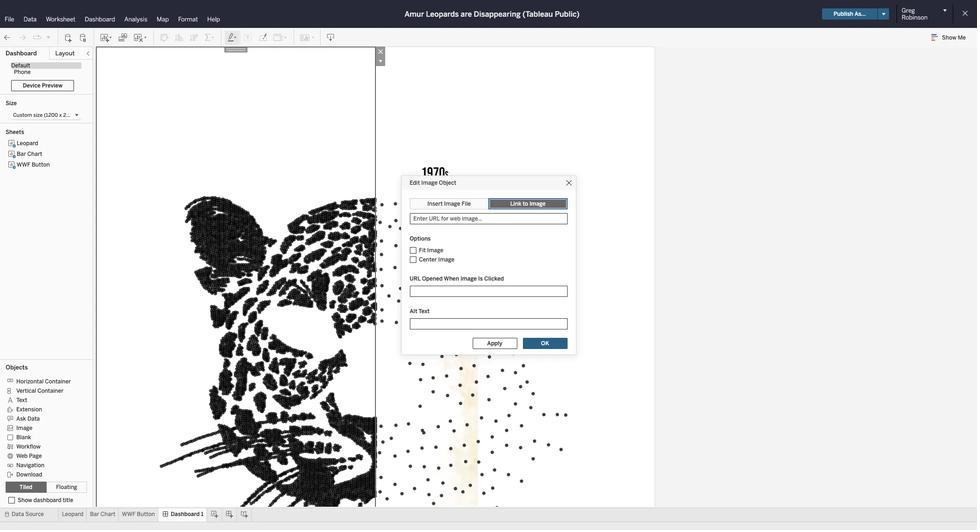 Task type: vqa. For each thing, say whether or not it's contained in the screenshot.
"Navigation" option
yes



Task type: describe. For each thing, give the bounding box(es) containing it.
to
[[523, 200, 528, 207]]

Link to Image text field
[[410, 213, 568, 224]]

show/hide cards image
[[300, 33, 315, 42]]

file inside the file or link toggle option group
[[462, 200, 471, 207]]

swap rows and columns image
[[160, 33, 169, 42]]

1
[[201, 511, 204, 518]]

ok
[[541, 340, 549, 347]]

alt
[[410, 308, 417, 314]]

list box containing leopard
[[6, 138, 87, 357]]

are
[[461, 10, 472, 18]]

pause auto updates image
[[79, 33, 88, 42]]

container for vertical container
[[37, 388, 63, 394]]

workflow
[[16, 443, 41, 450]]

1 vertical spatial button
[[137, 511, 155, 518]]

data inside ask data option
[[27, 416, 40, 422]]

sheets
[[6, 129, 24, 135]]

link to image
[[510, 200, 546, 207]]

url opened when image is clicked
[[410, 275, 504, 282]]

container for horizontal container
[[45, 378, 71, 385]]

x
[[59, 112, 62, 118]]

format workbook image
[[258, 33, 268, 42]]

ask data
[[16, 416, 40, 422]]

image image
[[376, 47, 934, 530]]

fit
[[419, 247, 426, 253]]

undo image
[[3, 33, 12, 42]]

more options image
[[376, 56, 385, 66]]

center
[[419, 256, 437, 263]]

0 horizontal spatial replay animation image
[[33, 33, 42, 42]]

show me
[[942, 34, 966, 41]]

data for data
[[24, 16, 37, 23]]

download
[[16, 471, 42, 478]]

analysis
[[124, 16, 147, 23]]

edit image object dialog
[[401, 176, 576, 354]]

opened
[[422, 275, 443, 282]]

ask
[[16, 416, 26, 422]]

objects list box
[[6, 374, 87, 479]]

blank
[[16, 434, 31, 441]]

edit image object
[[410, 179, 456, 186]]

workflow option
[[6, 442, 80, 451]]

phone
[[14, 69, 31, 75]]

marks. press enter to open the view data window.. use arrow keys to navigate data visualization elements. image
[[138, 179, 613, 530]]

device
[[23, 82, 40, 89]]

web page option
[[6, 451, 80, 460]]

horizontal container option
[[6, 377, 80, 386]]

file or link toggle option group
[[410, 198, 568, 209]]

redo image
[[18, 33, 27, 42]]

sort descending image
[[189, 33, 199, 42]]

image right insert
[[444, 200, 460, 207]]

wwf inside list box
[[17, 162, 30, 168]]

navigation
[[16, 462, 44, 469]]

device preview
[[23, 82, 63, 89]]

apply
[[487, 340, 503, 347]]

wwf button inside list box
[[17, 162, 50, 168]]

fit image
[[273, 33, 288, 42]]

page
[[29, 453, 42, 459]]

(1200
[[44, 112, 58, 118]]

web
[[16, 453, 28, 459]]

default phone
[[11, 62, 31, 75]]

new data source image
[[64, 33, 73, 42]]

navigation option
[[6, 460, 80, 470]]

me
[[958, 34, 966, 41]]

2 horizontal spatial dashboard
[[171, 511, 200, 518]]

ask data option
[[6, 414, 80, 423]]

map
[[157, 16, 169, 23]]

0 horizontal spatial leopard
[[17, 140, 38, 147]]

custom size (1200 x 2000)
[[13, 112, 79, 118]]

options group
[[410, 246, 455, 264]]

default
[[11, 62, 30, 69]]

text option
[[6, 395, 80, 404]]

0 vertical spatial chart
[[27, 151, 42, 157]]

duplicate image
[[118, 33, 128, 42]]

image inside option
[[16, 425, 32, 431]]

when
[[444, 275, 459, 282]]

image right center
[[438, 256, 455, 263]]

options
[[410, 235, 431, 242]]

(tableau
[[523, 10, 553, 18]]

disappearing
[[474, 10, 521, 18]]

1 horizontal spatial bar chart
[[90, 511, 115, 518]]

source
[[25, 511, 44, 518]]

show labels image
[[243, 33, 253, 42]]

1 vertical spatial wwf
[[122, 511, 135, 518]]

vertical
[[16, 388, 36, 394]]

remove from dashboard image
[[376, 47, 385, 56]]

url
[[410, 275, 421, 282]]

show for show dashboard title
[[18, 497, 32, 504]]

0 horizontal spatial dashboard
[[6, 50, 37, 57]]

0 vertical spatial file
[[5, 16, 14, 23]]

alt text
[[410, 308, 430, 314]]

publish
[[834, 11, 854, 17]]



Task type: locate. For each thing, give the bounding box(es) containing it.
size
[[6, 100, 17, 107]]

chart
[[27, 151, 42, 157], [101, 511, 115, 518]]

image up center
[[427, 247, 444, 253]]

0 horizontal spatial chart
[[27, 151, 42, 157]]

data left source
[[12, 511, 24, 518]]

dashboard
[[34, 497, 62, 504]]

0 horizontal spatial bar chart
[[17, 151, 42, 157]]

1 horizontal spatial dashboard
[[85, 16, 115, 23]]

1 vertical spatial bar
[[90, 511, 99, 518]]

2 vertical spatial data
[[12, 511, 24, 518]]

highlight image
[[227, 33, 238, 42]]

horizontal
[[16, 378, 44, 385]]

bar inside list box
[[17, 151, 26, 157]]

show dashboard title
[[18, 497, 73, 504]]

1 horizontal spatial leopard
[[62, 511, 83, 518]]

image up blank
[[16, 425, 32, 431]]

custom
[[13, 112, 32, 118]]

image
[[421, 179, 438, 186], [444, 200, 460, 207], [530, 200, 546, 207], [427, 247, 444, 253], [438, 256, 455, 263], [461, 275, 477, 282], [16, 425, 32, 431]]

ok button
[[523, 338, 568, 349]]

file up undo image
[[5, 16, 14, 23]]

dashboard up default
[[6, 50, 37, 57]]

button
[[32, 162, 50, 168], [137, 511, 155, 518]]

show left me
[[942, 34, 957, 41]]

data down extension
[[27, 416, 40, 422]]

1 horizontal spatial replay animation image
[[46, 34, 51, 40]]

size
[[33, 112, 43, 118]]

collapse image
[[85, 51, 91, 56]]

application
[[93, 47, 977, 530]]

list box
[[6, 138, 87, 357]]

1 vertical spatial file
[[462, 200, 471, 207]]

public)
[[555, 10, 580, 18]]

0 vertical spatial text
[[419, 308, 430, 314]]

new worksheet image
[[100, 33, 113, 42]]

show for show me
[[942, 34, 957, 41]]

dashboard left 1
[[171, 511, 200, 518]]

0 vertical spatial show
[[942, 34, 957, 41]]

publish as... button
[[822, 8, 878, 20]]

greg robinson
[[902, 7, 928, 21]]

vertical container
[[16, 388, 63, 394]]

leopards
[[426, 10, 459, 18]]

robinson
[[902, 14, 928, 21]]

0 horizontal spatial text
[[16, 397, 27, 403]]

0 vertical spatial container
[[45, 378, 71, 385]]

wwf button
[[17, 162, 50, 168], [122, 511, 155, 518]]

title
[[63, 497, 73, 504]]

format
[[178, 16, 198, 23]]

horizontal container
[[16, 378, 71, 385]]

apply button
[[473, 338, 517, 349]]

bar
[[17, 151, 26, 157], [90, 511, 99, 518]]

dashboard
[[85, 16, 115, 23], [6, 50, 37, 57], [171, 511, 200, 518]]

show inside button
[[942, 34, 957, 41]]

bar chart inside list box
[[17, 151, 42, 157]]

text inside edit image object dialog
[[419, 308, 430, 314]]

amur
[[405, 10, 424, 18]]

data
[[24, 16, 37, 23], [27, 416, 40, 422], [12, 511, 24, 518]]

file
[[5, 16, 14, 23], [462, 200, 471, 207]]

leopard down sheets
[[17, 140, 38, 147]]

amur leopards are disappearing (tableau public)
[[405, 10, 580, 18]]

1 horizontal spatial bar
[[90, 511, 99, 518]]

web page
[[16, 453, 42, 459]]

0 vertical spatial dashboard
[[85, 16, 115, 23]]

1 vertical spatial data
[[27, 416, 40, 422]]

0 vertical spatial leopard
[[17, 140, 38, 147]]

1 vertical spatial bar chart
[[90, 511, 115, 518]]

clicked
[[484, 275, 504, 282]]

2 vertical spatial dashboard
[[171, 511, 200, 518]]

1 vertical spatial dashboard
[[6, 50, 37, 57]]

totals image
[[204, 33, 216, 42]]

greg
[[902, 7, 915, 14]]

1 vertical spatial leopard
[[62, 511, 83, 518]]

1 horizontal spatial file
[[462, 200, 471, 207]]

text down vertical
[[16, 397, 27, 403]]

floating
[[56, 484, 77, 491]]

0 vertical spatial wwf button
[[17, 162, 50, 168]]

show me button
[[927, 30, 975, 45]]

help
[[207, 16, 220, 23]]

sort ascending image
[[175, 33, 184, 42]]

dashboard up new worksheet image
[[85, 16, 115, 23]]

1 horizontal spatial button
[[137, 511, 155, 518]]

1 horizontal spatial wwf button
[[122, 511, 155, 518]]

download option
[[6, 470, 80, 479]]

dashboard 1
[[171, 511, 204, 518]]

as...
[[855, 11, 866, 17]]

publish as...
[[834, 11, 866, 17]]

insert
[[427, 200, 443, 207]]

1 horizontal spatial show
[[942, 34, 957, 41]]

leopard down title
[[62, 511, 83, 518]]

vertical container option
[[6, 386, 80, 395]]

Alt Text text field
[[410, 318, 568, 329]]

replay animation image right redo icon
[[33, 33, 42, 42]]

togglestate option group
[[6, 482, 87, 493]]

objects
[[6, 364, 28, 371]]

0 horizontal spatial show
[[18, 497, 32, 504]]

1 horizontal spatial wwf
[[122, 511, 135, 518]]

1 vertical spatial chart
[[101, 511, 115, 518]]

container
[[45, 378, 71, 385], [37, 388, 63, 394]]

edit
[[410, 179, 420, 186]]

extension option
[[6, 404, 80, 414]]

layout
[[55, 50, 75, 57]]

1 horizontal spatial chart
[[101, 511, 115, 518]]

text inside option
[[16, 397, 27, 403]]

clear sheet image
[[133, 33, 148, 42]]

data for data source
[[12, 511, 24, 518]]

wwf
[[17, 162, 30, 168], [122, 511, 135, 518]]

show down tiled on the left of the page
[[18, 497, 32, 504]]

data up redo icon
[[24, 16, 37, 23]]

blank option
[[6, 432, 80, 442]]

0 horizontal spatial wwf button
[[17, 162, 50, 168]]

bar chart
[[17, 151, 42, 157], [90, 511, 115, 518]]

0 horizontal spatial file
[[5, 16, 14, 23]]

fit image center image
[[419, 247, 455, 263]]

image right the edit
[[421, 179, 438, 186]]

data source
[[12, 511, 44, 518]]

device preview button
[[11, 80, 74, 91]]

container up the vertical container option
[[45, 378, 71, 385]]

leopard
[[17, 140, 38, 147], [62, 511, 83, 518]]

1 vertical spatial show
[[18, 497, 32, 504]]

1 horizontal spatial text
[[419, 308, 430, 314]]

2000)
[[63, 112, 79, 118]]

preview
[[42, 82, 63, 89]]

0 vertical spatial data
[[24, 16, 37, 23]]

image right to
[[530, 200, 546, 207]]

extension
[[16, 406, 42, 413]]

text right alt
[[419, 308, 430, 314]]

1 vertical spatial text
[[16, 397, 27, 403]]

image left is
[[461, 275, 477, 282]]

tiled
[[19, 484, 32, 491]]

object
[[439, 179, 456, 186]]

replay animation image
[[33, 33, 42, 42], [46, 34, 51, 40]]

file up "link to image" text box
[[462, 200, 471, 207]]

show
[[942, 34, 957, 41], [18, 497, 32, 504]]

URL Opened When Image Is Clicked text field
[[410, 286, 568, 297]]

container down horizontal container on the left of page
[[37, 388, 63, 394]]

1 vertical spatial wwf button
[[122, 511, 155, 518]]

is
[[478, 275, 483, 282]]

link
[[510, 200, 522, 207]]

0 horizontal spatial button
[[32, 162, 50, 168]]

insert image file
[[427, 200, 471, 207]]

0 vertical spatial bar chart
[[17, 151, 42, 157]]

text
[[419, 308, 430, 314], [16, 397, 27, 403]]

0 vertical spatial wwf
[[17, 162, 30, 168]]

0 horizontal spatial bar
[[17, 151, 26, 157]]

image option
[[6, 423, 80, 432]]

0 vertical spatial button
[[32, 162, 50, 168]]

worksheet
[[46, 16, 76, 23]]

0 vertical spatial bar
[[17, 151, 26, 157]]

download image
[[326, 33, 336, 42]]

replay animation image left new data source icon
[[46, 34, 51, 40]]

1 vertical spatial container
[[37, 388, 63, 394]]

0 horizontal spatial wwf
[[17, 162, 30, 168]]



